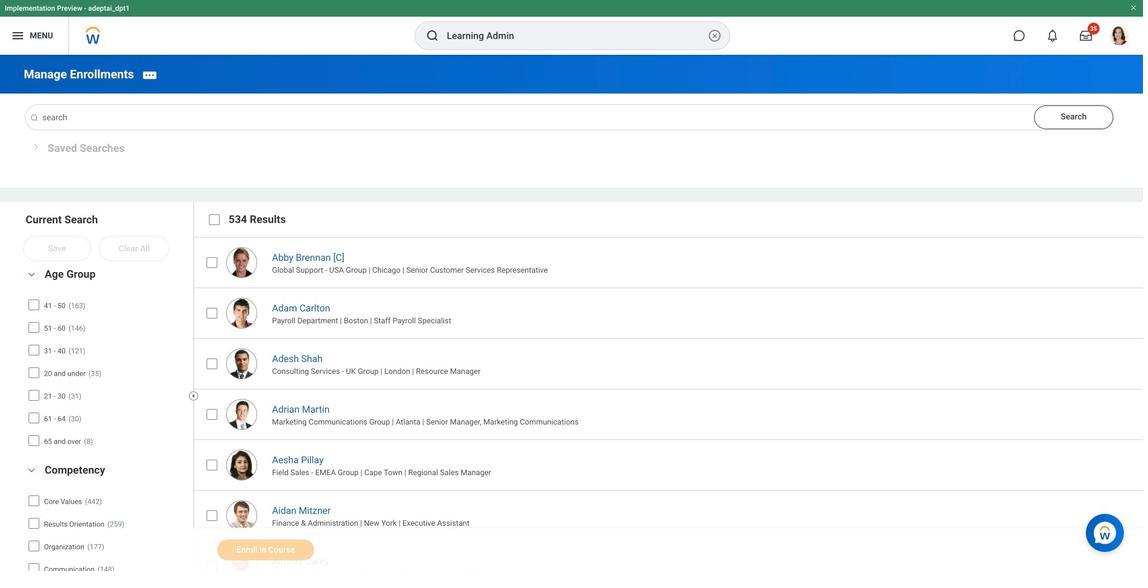 Task type: describe. For each thing, give the bounding box(es) containing it.
x circle image
[[708, 29, 722, 43]]

2 tree from the top
[[28, 491, 184, 571]]

2 group from the top
[[24, 462, 188, 571]]

search image
[[30, 113, 39, 123]]

Search Workday  search field
[[447, 23, 706, 49]]

7 list item from the top
[[194, 541, 1144, 571]]

1 list item from the top
[[194, 237, 1144, 288]]

search image
[[426, 29, 440, 43]]

1 tree from the top
[[28, 295, 184, 451]]

5 list item from the top
[[194, 440, 1144, 490]]

profile logan mcneil image
[[1110, 26, 1129, 48]]

chevron down image for 1st tree from the bottom of the filter search field
[[24, 466, 39, 475]]



Task type: vqa. For each thing, say whether or not it's contained in the screenshot.
Org
no



Task type: locate. For each thing, give the bounding box(es) containing it.
justify image
[[11, 29, 25, 43]]

banner
[[0, 0, 1144, 55]]

1 vertical spatial group
[[24, 462, 188, 571]]

6 list item from the top
[[194, 490, 1144, 541]]

4 list item from the top
[[194, 389, 1144, 440]]

0 vertical spatial chevron down image
[[24, 270, 39, 279]]

close environment banner image
[[1131, 4, 1138, 11]]

group
[[24, 266, 188, 453], [24, 462, 188, 571]]

1 vertical spatial chevron down image
[[24, 466, 39, 475]]

Manage Enrollments text field
[[26, 105, 1114, 130]]

chevron down image for 1st tree from the top
[[24, 270, 39, 279]]

3 list item from the top
[[194, 338, 1144, 389]]

notifications large image
[[1047, 30, 1059, 42]]

1 group from the top
[[24, 266, 188, 453]]

1 vertical spatial tree
[[28, 491, 184, 571]]

list item
[[194, 237, 1144, 288], [194, 288, 1144, 338], [194, 338, 1144, 389], [194, 389, 1144, 440], [194, 440, 1144, 490], [194, 490, 1144, 541], [194, 541, 1144, 571]]

filter search field
[[24, 213, 195, 571]]

1 chevron down image from the top
[[24, 270, 39, 279]]

0 vertical spatial tree
[[28, 295, 184, 451]]

2 list item from the top
[[194, 288, 1144, 338]]

0 vertical spatial group
[[24, 266, 188, 453]]

None search field
[[24, 105, 1114, 130]]

main content
[[0, 55, 1144, 571]]

tree
[[28, 295, 184, 451], [28, 491, 184, 571]]

chevron down image
[[24, 270, 39, 279], [24, 466, 39, 475]]

2 chevron down image from the top
[[24, 466, 39, 475]]

inbox large image
[[1080, 30, 1092, 42]]



